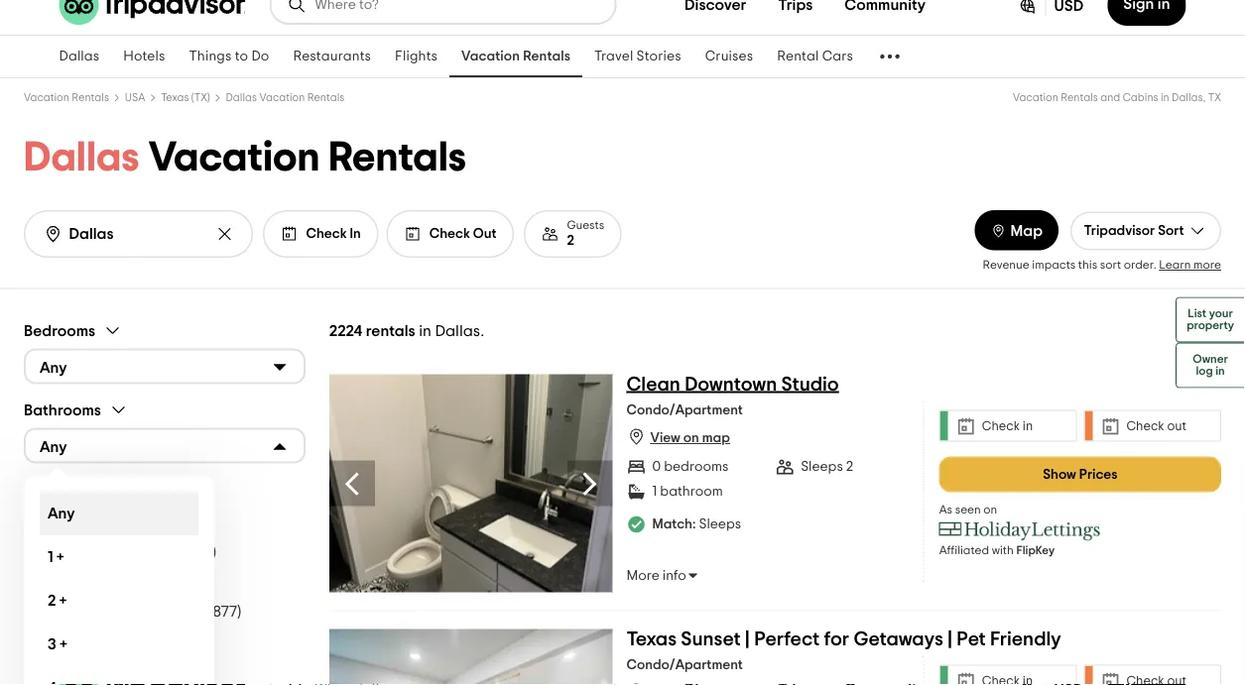 Task type: locate. For each thing, give the bounding box(es) containing it.
1 horizontal spatial vacation rentals link
[[449, 36, 582, 77]]

0 vertical spatial vacation rentals
[[461, 50, 570, 63]]

(877)
[[209, 604, 241, 620]]

vacation rentals left "travel"
[[461, 50, 570, 63]]

list box
[[24, 476, 214, 686]]

3 group from the top
[[24, 480, 305, 654]]

0 horizontal spatial show
[[24, 636, 62, 652]]

check for check out
[[429, 227, 470, 241]]

1 horizontal spatial texas
[[626, 630, 677, 649]]

show prices button
[[939, 457, 1221, 493]]

0 vertical spatial dallas
[[59, 50, 99, 63]]

(2084)
[[161, 514, 204, 530]]

1 horizontal spatial search search field
[[315, 0, 599, 14]]

dallas right (tx)
[[226, 92, 257, 103]]

2 group from the top
[[24, 400, 305, 686]]

flights link
[[383, 36, 449, 77]]

view on map
[[650, 432, 730, 445]]

1 vertical spatial vacation rentals link
[[24, 92, 109, 103]]

rentals down dallas link
[[72, 92, 109, 103]]

0 horizontal spatial vacation rentals link
[[24, 92, 109, 103]]

in inside owner log in
[[1215, 366, 1225, 377]]

internet
[[52, 514, 108, 530]]

0 vertical spatial dallas vacation rentals
[[226, 92, 345, 103]]

texas left (tx)
[[161, 92, 189, 103]]

1 vertical spatial condo/apartment
[[626, 659, 743, 673]]

1 vertical spatial +
[[59, 593, 67, 609]]

Search search field
[[315, 0, 599, 14], [69, 225, 200, 244]]

1 vertical spatial vacation rentals
[[24, 92, 109, 103]]

vacation down (tx)
[[148, 137, 320, 179]]

0 vertical spatial show
[[1043, 468, 1076, 482]]

| right sunset
[[745, 630, 750, 649]]

dallas inside dallas link
[[59, 50, 99, 63]]

0 vertical spatial any button
[[24, 349, 305, 384]]

dallas.
[[435, 323, 484, 339]]

2 horizontal spatial 2
[[846, 460, 853, 474]]

list box inside group
[[24, 476, 214, 686]]

search search field up the flights link
[[315, 0, 599, 14]]

dallas down usa
[[24, 137, 140, 179]]

affiliated with flipkey
[[939, 545, 1055, 557]]

0 vertical spatial sleeps
[[801, 460, 843, 474]]

sleeps
[[801, 460, 843, 474], [699, 517, 741, 531]]

order.
[[1124, 259, 1156, 271]]

| left pet at the right bottom
[[947, 630, 952, 649]]

condo/apartment
[[626, 404, 743, 418], [626, 659, 743, 673]]

2 vertical spatial +
[[60, 636, 67, 652]]

1 condo/apartment from the top
[[626, 404, 743, 418]]

vacation rentals
[[461, 50, 570, 63], [24, 92, 109, 103]]

0 vertical spatial +
[[57, 549, 64, 565]]

sleeps down bathroom at the bottom right of the page
[[699, 517, 741, 531]]

texas left sunset
[[626, 630, 677, 649]]

list your property button
[[1176, 297, 1245, 343]]

2 vertical spatial 2
[[48, 593, 56, 609]]

things
[[189, 50, 232, 63]]

1 inside list box
[[48, 549, 53, 565]]

revenue impacts this sort order. learn more
[[983, 259, 1221, 271]]

1 +
[[48, 549, 64, 565]]

show inside button
[[1043, 468, 1076, 482]]

in right log
[[1215, 366, 1225, 377]]

1 vertical spatial 2
[[846, 460, 853, 474]]

1 horizontal spatial 2
[[567, 234, 574, 248]]

dallas
[[59, 50, 99, 63], [226, 92, 257, 103], [24, 137, 140, 179]]

stories
[[637, 50, 681, 63]]

search image
[[287, 0, 307, 15], [43, 224, 63, 244]]

1 vertical spatial search search field
[[69, 225, 200, 244]]

conditioning
[[75, 544, 169, 560]]

check in button
[[263, 210, 378, 258]]

on
[[683, 432, 699, 445], [983, 505, 997, 516]]

+ for 1 +
[[57, 549, 64, 565]]

do
[[251, 50, 269, 63]]

bathroom
[[660, 485, 723, 499]]

any down bathrooms
[[40, 439, 67, 455]]

vacation left the "and"
[[1013, 92, 1058, 103]]

dallas vacation rentals down dallas vacation rentals link at the left
[[24, 137, 466, 179]]

+ for 2 +
[[59, 593, 67, 609]]

group containing bedrooms
[[24, 321, 305, 384]]

tripadvisor sort
[[1084, 224, 1184, 238]]

1 | from the left
[[745, 630, 750, 649]]

for
[[824, 630, 849, 649]]

pet
[[957, 630, 986, 649]]

clean
[[626, 375, 680, 394]]

show left prices
[[1043, 468, 1076, 482]]

any button
[[24, 349, 305, 384], [24, 428, 305, 464]]

show left 'all'
[[24, 636, 62, 652]]

map
[[1010, 223, 1043, 239]]

on inside button
[[683, 432, 699, 445]]

1
[[652, 485, 657, 499], [48, 549, 53, 565]]

vacation
[[461, 50, 520, 63], [24, 92, 69, 103], [259, 92, 305, 103], [1013, 92, 1058, 103], [148, 137, 320, 179]]

more
[[1194, 259, 1221, 271]]

match:
[[652, 517, 696, 531]]

2 for sleeps 2
[[846, 460, 853, 474]]

cruises link
[[693, 36, 765, 77]]

1 horizontal spatial show
[[1043, 468, 1076, 482]]

more info
[[626, 569, 686, 583]]

hotels
[[123, 50, 165, 63]]

bedrooms
[[664, 460, 728, 474]]

menu
[[24, 507, 305, 627]]

in
[[350, 227, 361, 241]]

|
[[745, 630, 750, 649], [947, 630, 952, 649]]

group
[[24, 321, 305, 384], [24, 400, 305, 686], [24, 480, 305, 654]]

1 vertical spatial on
[[983, 505, 997, 516]]

sort
[[1158, 224, 1184, 238]]

dallas vacation rentals link
[[226, 92, 345, 103]]

0 horizontal spatial texas
[[161, 92, 189, 103]]

menu containing internet or wifi (2084)
[[24, 507, 305, 627]]

vacation rentals for the rightmost vacation rentals link
[[461, 50, 570, 63]]

+ down internet
[[57, 549, 64, 565]]

things to do link
[[177, 36, 281, 77]]

0 horizontal spatial on
[[683, 432, 699, 445]]

sleeps down studio in the right bottom of the page
[[801, 460, 843, 474]]

air
[[52, 544, 72, 560]]

texas sunset | perfect for getaways | pet friendly, vacation rental in dallas image
[[329, 630, 613, 686]]

search image up bedrooms
[[43, 224, 63, 244]]

1 vertical spatial show
[[24, 636, 62, 652]]

studio
[[781, 375, 839, 394]]

rental
[[777, 50, 819, 63]]

0 horizontal spatial sleeps
[[699, 517, 741, 531]]

in left dallas.
[[419, 323, 431, 339]]

1 horizontal spatial vacation rentals
[[461, 50, 570, 63]]

1 vertical spatial any
[[40, 439, 67, 455]]

in left dallas,
[[1161, 92, 1169, 103]]

any down bedrooms
[[40, 360, 67, 376]]

0 vertical spatial search search field
[[315, 0, 599, 14]]

show all
[[24, 636, 83, 652]]

view on map button
[[626, 427, 730, 447]]

vacation rentals link
[[449, 36, 582, 77], [24, 92, 109, 103]]

1 horizontal spatial |
[[947, 630, 952, 649]]

dallas,
[[1172, 92, 1206, 103]]

1 group from the top
[[24, 321, 305, 384]]

2 inside the guests 2
[[567, 234, 574, 248]]

search search field for rightmost search icon
[[315, 0, 599, 14]]

vacation rentals link down dallas link
[[24, 92, 109, 103]]

check
[[306, 227, 347, 241], [429, 227, 470, 241], [982, 420, 1020, 433], [1126, 420, 1164, 433]]

0 vertical spatial search image
[[287, 0, 307, 15]]

0 vertical spatial on
[[683, 432, 699, 445]]

0 horizontal spatial search image
[[43, 224, 63, 244]]

property
[[1187, 320, 1234, 332]]

0 horizontal spatial search search field
[[69, 225, 200, 244]]

0 horizontal spatial 1
[[48, 549, 53, 565]]

condo/apartment up view on map button
[[626, 404, 743, 418]]

map
[[702, 432, 730, 445]]

0 horizontal spatial |
[[745, 630, 750, 649]]

None search field
[[271, 0, 615, 23]]

1 vertical spatial 1
[[48, 549, 53, 565]]

1 vertical spatial texas
[[626, 630, 677, 649]]

dallas left hotels in the left of the page
[[59, 50, 99, 63]]

0 horizontal spatial vacation rentals
[[24, 92, 109, 103]]

dallas link
[[47, 36, 111, 77]]

1 down 0
[[652, 485, 657, 499]]

dallas vacation rentals down the do
[[226, 92, 345, 103]]

on right the seen
[[983, 505, 997, 516]]

1 horizontal spatial sleeps
[[801, 460, 843, 474]]

1 vertical spatial dallas
[[226, 92, 257, 103]]

condo/apartment down sunset
[[626, 659, 743, 673]]

0 bedrooms
[[652, 460, 728, 474]]

sleeps 2
[[801, 460, 853, 474]]

in
[[1161, 92, 1169, 103], [419, 323, 431, 339], [1215, 366, 1225, 377], [1023, 420, 1033, 433]]

prices
[[1079, 468, 1118, 482]]

usa link
[[125, 92, 145, 103]]

(tx)
[[191, 92, 210, 103]]

bathrooms
[[24, 402, 101, 418]]

map button
[[975, 210, 1059, 251]]

0 horizontal spatial 2
[[48, 593, 56, 609]]

owner log in
[[1193, 354, 1228, 377]]

1 vertical spatial any button
[[24, 428, 305, 464]]

1 vertical spatial sleeps
[[699, 517, 741, 531]]

owner
[[1193, 354, 1228, 366]]

more
[[626, 569, 659, 583]]

show prices
[[1043, 468, 1118, 482]]

search image up the restaurants link at the left top of page
[[287, 0, 307, 15]]

0 vertical spatial 2
[[567, 234, 574, 248]]

0 vertical spatial 1
[[652, 485, 657, 499]]

any
[[40, 360, 67, 376], [40, 439, 67, 455], [48, 506, 75, 521]]

show inside button
[[24, 636, 62, 652]]

this
[[1078, 259, 1097, 271]]

space
[[160, 604, 205, 620]]

+ up 3 +
[[59, 593, 67, 609]]

0 vertical spatial vacation rentals link
[[449, 36, 582, 77]]

+ right 3
[[60, 636, 67, 652]]

search search field left clear image
[[69, 225, 200, 244]]

rentals
[[523, 50, 570, 63], [72, 92, 109, 103], [307, 92, 345, 103], [1061, 92, 1098, 103], [329, 137, 466, 179]]

rentals up in
[[329, 137, 466, 179]]

vacation down dallas link
[[24, 92, 69, 103]]

travel stories link
[[582, 36, 693, 77]]

1 up 2 +
[[48, 549, 53, 565]]

rentals left the "and"
[[1061, 92, 1098, 103]]

0 vertical spatial condo/apartment
[[626, 404, 743, 418]]

group containing amenities
[[24, 480, 305, 654]]

check for check out
[[1126, 420, 1164, 433]]

0 vertical spatial texas
[[161, 92, 189, 103]]

vacation rentals link left "travel"
[[449, 36, 582, 77]]

1 for 1 +
[[48, 549, 53, 565]]

2224 rentals in dallas.
[[329, 323, 484, 339]]

any down amenities
[[48, 506, 75, 521]]

vacation rentals down dallas link
[[24, 92, 109, 103]]

list box containing any
[[24, 476, 214, 686]]

1 horizontal spatial 1
[[652, 485, 657, 499]]

other
[[52, 604, 94, 620]]

on left map
[[683, 432, 699, 445]]



Task type: vqa. For each thing, say whether or not it's contained in the screenshot.
1st Any Popup Button from the bottom of the page
yes



Task type: describe. For each thing, give the bounding box(es) containing it.
cruises
[[705, 50, 753, 63]]

and
[[1100, 92, 1120, 103]]

restaurants link
[[281, 36, 383, 77]]

learn
[[1159, 259, 1191, 271]]

as seen on
[[939, 505, 997, 516]]

2 any button from the top
[[24, 428, 305, 464]]

outdoor
[[97, 604, 156, 620]]

check for check in
[[306, 227, 347, 241]]

impacts
[[1032, 259, 1076, 271]]

clean downtown studio link
[[626, 375, 839, 402]]

log
[[1196, 366, 1213, 377]]

tx
[[1208, 92, 1221, 103]]

sort
[[1100, 259, 1121, 271]]

bedrooms
[[24, 323, 95, 339]]

2224
[[329, 323, 362, 339]]

view
[[650, 432, 680, 445]]

3
[[48, 636, 56, 652]]

tripadvisor image
[[59, 0, 246, 25]]

texas for texas (tx)
[[161, 92, 189, 103]]

seen
[[955, 505, 981, 516]]

check out
[[429, 227, 497, 241]]

2 vertical spatial any
[[48, 506, 75, 521]]

check for check in
[[982, 420, 1020, 433]]

tripadvisor
[[1084, 224, 1155, 238]]

learn more link
[[1159, 259, 1221, 271]]

texas sunset | perfect for getaways | pet friendly link
[[626, 630, 1061, 657]]

vacation rentals and cabins in dallas, tx
[[1013, 92, 1221, 103]]

rentals
[[366, 323, 415, 339]]

texas (tx) link
[[161, 92, 210, 103]]

clean downtown studio
[[626, 375, 839, 394]]

group containing bathrooms
[[24, 400, 305, 686]]

vacation right the flights link
[[461, 50, 520, 63]]

show all button
[[24, 634, 83, 654]]

check out button
[[386, 210, 514, 258]]

all
[[65, 636, 83, 652]]

with
[[992, 545, 1014, 557]]

hotels link
[[111, 36, 177, 77]]

as
[[939, 505, 952, 516]]

affiliated
[[939, 545, 989, 557]]

2 +
[[48, 593, 67, 609]]

show for show all
[[24, 636, 62, 652]]

1 horizontal spatial on
[[983, 505, 997, 516]]

2 inside list box
[[48, 593, 56, 609]]

holidaylettings.com logo image
[[939, 521, 1101, 541]]

rentals left "travel"
[[523, 50, 570, 63]]

1 horizontal spatial search image
[[287, 0, 307, 15]]

1 bathroom
[[652, 485, 723, 499]]

getaways
[[854, 630, 943, 649]]

texas for texas sunset | perfect for getaways | pet friendly
[[626, 630, 677, 649]]

show for show prices
[[1043, 468, 1076, 482]]

texas sunset | perfect for getaways | pet friendly
[[626, 630, 1061, 649]]

your
[[1209, 308, 1233, 320]]

vacation rentals for bottommost vacation rentals link
[[24, 92, 109, 103]]

2 condo/apartment from the top
[[626, 659, 743, 673]]

travel
[[594, 50, 633, 63]]

0 vertical spatial any
[[40, 360, 67, 376]]

sunset
[[681, 630, 741, 649]]

usa
[[125, 92, 145, 103]]

search search field for the bottommost search icon
[[69, 225, 200, 244]]

2 | from the left
[[947, 630, 952, 649]]

check in
[[306, 227, 361, 241]]

+ for 3 +
[[60, 636, 67, 652]]

cabins
[[1123, 92, 1158, 103]]

list your property
[[1187, 308, 1234, 332]]

amenities
[[24, 482, 94, 498]]

1 for 1 bathroom
[[652, 485, 657, 499]]

friendly
[[990, 630, 1061, 649]]

1 vertical spatial dallas vacation rentals
[[24, 137, 466, 179]]

internet or wifi (2084)
[[52, 514, 204, 530]]

things to do
[[189, 50, 269, 63]]

list
[[1188, 308, 1206, 320]]

check in
[[982, 420, 1033, 433]]

tripadvisor sort button
[[1070, 212, 1221, 250]]

restaurants
[[293, 50, 371, 63]]

vacation down the do
[[259, 92, 305, 103]]

clear image
[[215, 224, 235, 244]]

1 any button from the top
[[24, 349, 305, 384]]

guests
[[567, 220, 604, 232]]

2 for guests 2
[[567, 234, 574, 248]]

in up show prices button
[[1023, 420, 1033, 433]]

downtown
[[685, 375, 777, 394]]

out
[[1167, 420, 1187, 433]]

2 vertical spatial dallas
[[24, 137, 140, 179]]

texas (tx)
[[161, 92, 210, 103]]

owner log in button
[[1176, 343, 1245, 388]]

revenue
[[983, 259, 1029, 271]]

travel stories
[[594, 50, 681, 63]]

rentals down restaurants
[[307, 92, 345, 103]]

air conditioning (2070)
[[52, 544, 216, 560]]

perfect
[[754, 630, 820, 649]]

match: sleeps
[[652, 517, 741, 531]]

3 +
[[48, 636, 67, 652]]

clean downtown studio, vacation rental in dallas image
[[329, 375, 613, 593]]

wifi
[[131, 514, 157, 530]]

1 vertical spatial search image
[[43, 224, 63, 244]]



